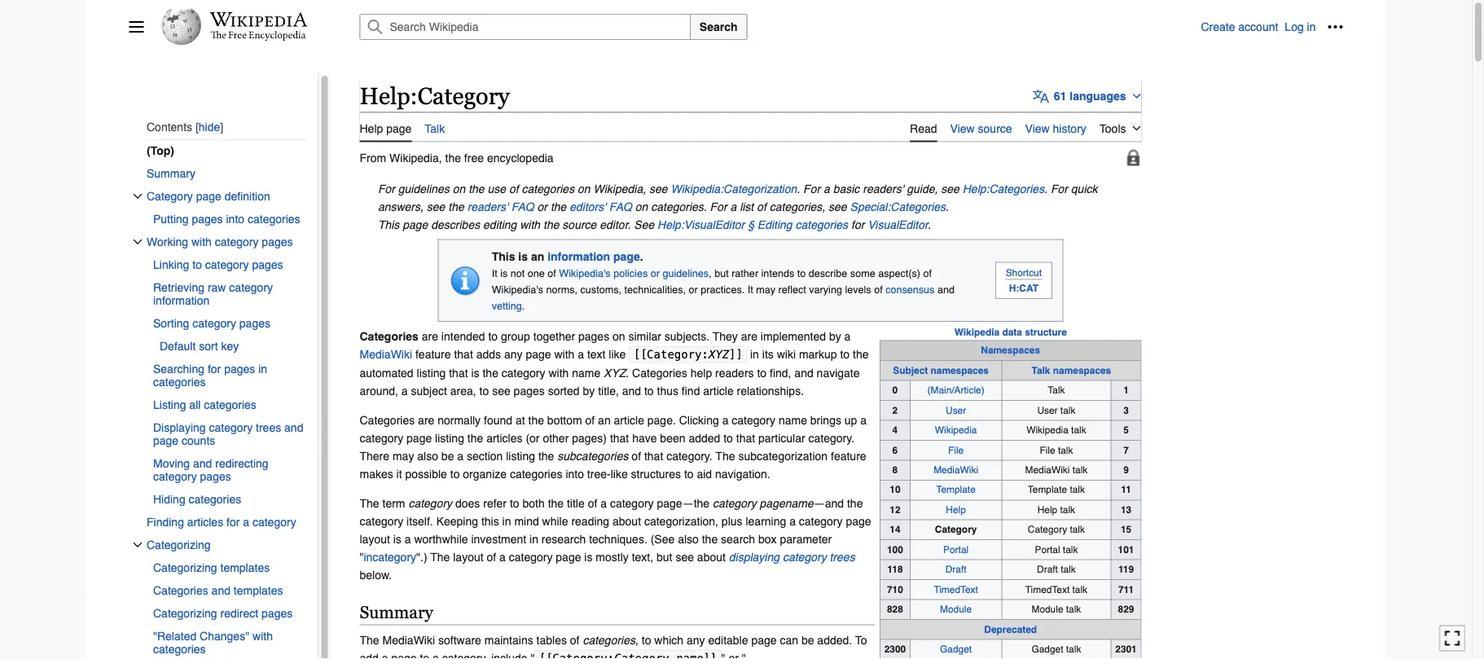 Task type: describe. For each thing, give the bounding box(es) containing it.
page left can at the right
[[751, 633, 777, 646]]

2300
[[885, 644, 906, 654]]

categories are intended to group together pages on similar subjects. they are implemented by a mediawiki feature that adds any page with a text like [[category: xyz ]]
[[360, 330, 851, 361]]

wiki
[[777, 348, 796, 361]]

categories for categories are normally found at the bottom of an article page. clicking a category name brings up a category page listing the articles (or other pages) that have been added to that particular category. there may also be a section listing the
[[360, 413, 415, 427]]

the inside . for quick answers, see the
[[448, 200, 464, 213]]

that inside in its wiki markup to the automated listing that is the category with name
[[449, 366, 468, 379]]

a up reading
[[601, 497, 607, 510]]

putting pages into categories
[[153, 213, 300, 226]]

0 horizontal spatial readers'
[[467, 200, 508, 213]]

user talk
[[1037, 405, 1076, 415]]

retrieving raw category information link
[[153, 276, 307, 312]]

(or
[[526, 431, 540, 444]]

namespaces for talk namespaces
[[1053, 365, 1111, 376]]

a left 'section'
[[457, 449, 464, 462]]

module for module talk
[[1032, 604, 1064, 615]]

any inside categories are intended to group together pages on similar subjects. they are implemented by a mediawiki feature that adds any page with a text like [[category: xyz ]]
[[504, 348, 523, 361]]

categorizing templates link
[[153, 556, 307, 579]]

a inside the . categories help readers to find, and navigate around, a subject area, to see pages sorted by title, and to thus find article relationships.
[[402, 384, 408, 397]]

summary link
[[146, 162, 307, 185]]

0 vertical spatial source
[[978, 122, 1012, 135]]

wikipedia for wikipedia link in the right of the page
[[935, 425, 977, 435]]

note containing shortcut
[[995, 262, 1053, 299]]

into inside of that category. the subcategorization feature makes it possible to organize categories into tree-like structures to aid navigation.
[[566, 467, 584, 480]]

pages inside working with category pages link
[[261, 235, 292, 248]]

gadget talk
[[1032, 644, 1081, 654]]

pages inside linking to category pages link
[[252, 258, 283, 271]]

added
[[689, 431, 720, 444]]

category,
[[442, 651, 488, 659]]

to inside , but rather intends to describe some aspect(s) of wikipedia's norms, customs, technicalities, or practices. it may reflect varying levels of
[[797, 268, 806, 280]]

to inside categories are normally found at the bottom of an article page. clicking a category name brings up a category page listing the articles (or other pages) that have been added to that particular category. there may also be a section listing the
[[724, 431, 733, 444]]

automated
[[360, 366, 414, 379]]

help for help : category
[[360, 82, 410, 109]]

category for category link
[[935, 524, 977, 535]]

1 horizontal spatial guidelines
[[663, 268, 709, 280]]

1 faq from the left
[[511, 200, 534, 213]]

categories up finding articles for a category
[[188, 493, 241, 506]]

category down hiding categories link
[[252, 516, 296, 529]]

and inside moving and redirecting category pages
[[193, 457, 212, 470]]

page up policies
[[614, 250, 640, 263]]

the term category does refer to both the title of a category page—the category pagename
[[360, 497, 814, 510]]

to inside categories are intended to group together pages on similar subjects. they are implemented by a mediawiki feature that adds any page with a text like [[category: xyz ]]
[[488, 330, 498, 343]]

and inside displaying category trees and page counts
[[284, 421, 303, 434]]

in right the this at the left of the page
[[502, 515, 511, 528]]

1
[[1124, 385, 1129, 396]]

include
[[491, 651, 528, 659]]

a right 'clicking'
[[722, 413, 729, 427]]

see right guide,
[[941, 182, 960, 195]]

wikipedia image
[[210, 12, 308, 27]]

categories,
[[770, 200, 825, 213]]

on down from wikipedia, the free encyclopedia
[[453, 182, 465, 195]]

the left search
[[702, 532, 718, 545]]

1 horizontal spatial wikipedia's
[[559, 268, 611, 280]]

talk for user talk
[[1061, 405, 1076, 415]]

, but rather intends to describe some aspect(s) of wikipedia's norms, customs, technicalities, or practices. it may reflect varying levels of
[[492, 268, 932, 296]]

organize
[[463, 467, 507, 480]]

this for this page describes editing with the source editor. see help:visualeditor § editing categories for visualeditor .
[[378, 218, 400, 231]]

, to which any editable page can be added. to add a page to a category, include "
[[360, 633, 867, 659]]

page inside categories are normally found at the bottom of an article page. clicking a category name brings up a category page listing the articles (or other pages) that have been added to that particular category. there may also be a section listing the
[[407, 431, 432, 444]]

search
[[700, 20, 738, 33]]

are up ]]
[[741, 330, 758, 343]]

trees inside displaying category trees and page counts
[[255, 421, 281, 434]]

. inside the consensus and vetting .
[[522, 300, 525, 312]]

be inside categories are normally found at the bottom of an article page. clicking a category name brings up a category page listing the articles (or other pages) that have been added to that particular category. there may also be a section listing the
[[441, 449, 454, 462]]

61
[[1054, 89, 1067, 103]]

2 vertical spatial listing
[[506, 449, 535, 462]]

layout inside incategory ".) the layout of a category page is mostly text, but see about displaying category trees below.
[[453, 550, 484, 563]]

view for view source
[[950, 122, 975, 135]]

are for pages)
[[418, 413, 435, 427]]

be inside the , to which any editable page can be added. to add a page to a category, include "
[[802, 633, 814, 646]]

a down 'itself.'
[[405, 532, 411, 545]]

talk for template talk
[[1070, 485, 1085, 495]]

category up 'itself.'
[[409, 497, 452, 510]]

category up sort
[[192, 317, 236, 330]]

incategory link
[[364, 550, 416, 563]]

categories and templates link
[[153, 579, 307, 602]]

of right 'levels'
[[874, 284, 883, 296]]

practices.
[[701, 284, 745, 296]]

categories for categories and templates
[[153, 584, 208, 597]]

rather
[[732, 268, 759, 280]]

that left have
[[610, 431, 629, 444]]

of inside of that category. the subcategorization feature makes it possible to organize categories into tree-like structures to aid navigation.
[[632, 449, 641, 462]]

and down markup
[[795, 366, 814, 379]]

the inside of that category. the subcategorization feature makes it possible to organize categories into tree-like structures to aid navigation.
[[716, 449, 735, 462]]

categories inside the . categories help readers to find, and navigate around, a subject area, to see pages sorted by title, and to thus find article relationships.
[[632, 366, 687, 379]]

with inside in its wiki markup to the automated listing that is the category with name
[[549, 366, 569, 379]]

about inside incategory ".) the layout of a category page is mostly text, but see about displaying category trees below.
[[697, 550, 726, 563]]

category down working with category pages link
[[205, 258, 249, 271]]

on up see
[[635, 200, 648, 213]]

the left editors'
[[551, 200, 567, 213]]

module for module link
[[940, 604, 972, 615]]

brings
[[810, 413, 842, 427]]

the up add
[[360, 633, 379, 646]]

any inside the , to which any editable page can be added. to add a page to a category, include "
[[687, 633, 705, 646]]

8
[[893, 465, 898, 475]]

moving and redirecting category pages
[[153, 457, 268, 483]]

consensus link
[[886, 284, 935, 296]]

categories down encyclopedia
[[522, 182, 575, 195]]

1 vertical spatial listing
[[435, 431, 464, 444]]

categorizing for categorizing
[[146, 538, 210, 551]]

category up talk link on the top left
[[418, 82, 510, 109]]

displaying category trees and page counts
[[153, 421, 303, 447]]

file for file link
[[948, 445, 964, 455]]

menu image
[[128, 19, 145, 35]]

subject namespaces link
[[893, 365, 989, 376]]

pages inside sorting category pages link
[[239, 317, 270, 330]]

contents hide
[[146, 120, 220, 133]]

14
[[890, 524, 901, 535]]

page inside note
[[403, 218, 428, 231]]

category up there
[[360, 431, 403, 444]]

linking
[[153, 258, 189, 271]]

counts
[[181, 434, 215, 447]]

linking to category pages link
[[153, 253, 307, 276]]

or inside , but rather intends to describe some aspect(s) of wikipedia's norms, customs, technicalities, or practices. it may reflect varying levels of
[[689, 284, 698, 296]]

find,
[[770, 366, 791, 379]]

page inside help page link
[[386, 122, 412, 135]]

x small image for category
[[132, 191, 142, 201]]

added.
[[817, 633, 852, 646]]

to left aid
[[684, 467, 694, 480]]

portal for portal link
[[943, 544, 969, 555]]

subject
[[893, 365, 928, 376]]

the up while
[[548, 497, 564, 510]]

is inside —and the category itself. keeping this in mind while reading about categorization, plus learning a category page layout is a worthwhile investment in research techniques. (see also the search box parameter "
[[393, 532, 402, 545]]

to right area,
[[480, 384, 489, 397]]

to right linking
[[192, 258, 202, 271]]

wikipedia:categorization
[[671, 182, 797, 195]]

829
[[1118, 604, 1134, 615]]

a up navigate
[[845, 330, 851, 343]]

help for help
[[946, 504, 966, 515]]

default sort key link
[[159, 335, 307, 358]]

consensus
[[886, 284, 935, 296]]

categories inside "related changes" with categories
[[153, 643, 205, 656]]

1 horizontal spatial readers'
[[863, 182, 904, 195]]

talk for mediawiki talk
[[1073, 465, 1088, 475]]

—and
[[814, 497, 844, 510]]

talk namespaces link
[[1032, 365, 1111, 376]]

mediawiki down file talk
[[1025, 465, 1070, 475]]

that up navigation.
[[736, 431, 755, 444]]

for down for guidelines on the use of categories on wikipedia, see wikipedia:categorization . for a basic readers' guide, see help:categories
[[710, 200, 727, 213]]

0 horizontal spatial articles
[[187, 516, 223, 529]]

mediawiki left software
[[383, 633, 435, 646]]

other
[[543, 431, 569, 444]]

definition
[[224, 190, 270, 203]]

category up plus
[[713, 497, 757, 510]]

feature inside of that category. the subcategorization feature makes it possible to organize categories into tree-like structures to aid navigation.
[[831, 449, 867, 462]]

categories down searching for pages in categories link
[[203, 398, 256, 411]]

relationships.
[[737, 384, 804, 397]]

category talk
[[1028, 524, 1085, 535]]

to left which
[[642, 633, 651, 646]]

page inside categories are intended to group together pages on similar subjects. they are implemented by a mediawiki feature that adds any page with a text like [[category: xyz ]]
[[526, 348, 551, 361]]

template for template talk
[[1028, 485, 1067, 495]]

of right tables
[[570, 633, 580, 646]]

a right the up
[[861, 413, 867, 427]]

create
[[1201, 20, 1235, 33]]

to left thus
[[644, 384, 654, 397]]

see up the "categories."
[[649, 182, 668, 195]]

. inside . for quick answers, see the
[[1045, 182, 1048, 195]]

on inside categories are intended to group together pages on similar subjects. they are implemented by a mediawiki feature that adds any page with a text like [[category: xyz ]]
[[613, 330, 625, 343]]

0 vertical spatial an
[[531, 250, 544, 263]]

see inside the . categories help readers to find, and navigate around, a subject area, to see pages sorted by title, and to thus find article relationships.
[[492, 384, 511, 397]]

"related
[[153, 630, 196, 643]]

a left list
[[730, 200, 737, 213]]

module talk
[[1032, 604, 1081, 615]]

the right —and
[[847, 497, 863, 510]]

around,
[[360, 384, 398, 397]]

categories inside searching for pages in categories
[[153, 375, 205, 389]]

sorting category pages link
[[153, 312, 307, 335]]

pages inside "categorizing redirect pages" link
[[261, 607, 292, 620]]

wikipedia's inside , but rather intends to describe some aspect(s) of wikipedia's norms, customs, technicalities, or practices. it may reflect varying levels of
[[492, 284, 543, 296]]

namespaces for subject namespaces
[[931, 365, 989, 376]]

to right possible
[[450, 467, 460, 480]]

0 vertical spatial mediawiki link
[[360, 348, 412, 361]]

is inside in its wiki markup to the automated listing that is the category with name
[[471, 366, 480, 379]]

a right add
[[382, 651, 388, 659]]

0 horizontal spatial summary
[[146, 167, 195, 180]]

with up linking to category pages
[[191, 235, 211, 248]]

may inside categories are normally found at the bottom of an article page. clicking a category name brings up a category page listing the articles (or other pages) that have been added to that particular category. there may also be a section listing the
[[393, 449, 414, 462]]

listing all categories
[[153, 398, 256, 411]]

2
[[893, 405, 898, 415]]

a down software
[[433, 651, 439, 659]]

x small image for working
[[132, 237, 142, 247]]

talk for gadget talk
[[1066, 644, 1081, 654]]

found
[[484, 413, 512, 427]]

of right one
[[548, 268, 556, 280]]

categories down categories,
[[796, 218, 848, 231]]

wikipedia:categorization link
[[671, 182, 797, 195]]

of up consensus
[[923, 268, 932, 280]]

0 horizontal spatial wikipedia,
[[389, 151, 442, 164]]

searching for pages in categories link
[[153, 358, 307, 393]]

and right title,
[[622, 384, 641, 397]]

describes
[[431, 218, 480, 231]]

been
[[660, 431, 686, 444]]

for inside . for quick answers, see the
[[1051, 182, 1068, 195]]

create account log in
[[1201, 20, 1316, 33]]

1 vertical spatial xyz
[[604, 366, 626, 379]]

technicalities,
[[624, 284, 686, 296]]

user for user talk
[[1037, 405, 1058, 415]]

note containing for guidelines on the use of categories on wikipedia, see
[[360, 180, 1142, 216]]

3 x small image from the top
[[132, 540, 142, 550]]

the up this is an information page .
[[543, 218, 559, 231]]

1 vertical spatial wikipedia,
[[594, 182, 646, 195]]

research
[[542, 532, 586, 545]]

118
[[887, 564, 903, 575]]

of right use
[[509, 182, 519, 195]]

in down mind
[[530, 532, 538, 545]]

category for category page definition
[[146, 190, 193, 203]]

like inside of that category. the subcategorization feature makes it possible to organize categories into tree-like structures to aid navigation.
[[611, 467, 628, 480]]

a left text
[[578, 348, 584, 361]]

category up linking to category pages link
[[214, 235, 258, 248]]

and inside categories and templates "link"
[[211, 584, 230, 597]]

1 vertical spatial talk
[[1032, 365, 1051, 376]]

xyz inside categories are intended to group together pages on similar subjects. they are implemented by a mediawiki feature that adds any page with a text like [[category: xyz ]]
[[709, 348, 729, 361]]

pages inside the . categories help readers to find, and navigate around, a subject area, to see pages sorted by title, and to thus find article relationships.
[[514, 384, 545, 397]]

the up 'section'
[[467, 431, 483, 444]]

also inside —and the category itself. keeping this in mind while reading about categorization, plus learning a category page layout is a worthwhile investment in research techniques. (see also the search box parameter "
[[678, 532, 699, 545]]

help for help page
[[360, 122, 383, 135]]

of right list
[[757, 200, 767, 213]]

2 vertical spatial talk
[[1048, 385, 1065, 396]]

hiding
[[153, 493, 185, 506]]

a down hiding categories link
[[243, 516, 249, 529]]

the right at
[[528, 413, 544, 427]]

pages inside categories are intended to group together pages on similar subjects. they are implemented by a mediawiki feature that adds any page with a text like [[category: xyz ]]
[[578, 330, 610, 343]]

with inside categories are intended to group together pages on similar subjects. they are implemented by a mediawiki feature that adds any page with a text like [[category: xyz ]]
[[554, 348, 575, 361]]

0 horizontal spatial it
[[492, 268, 498, 280]]

both
[[523, 497, 545, 510]]

page inside incategory ".) the layout of a category page is mostly text, but see about displaying category trees below.
[[556, 550, 581, 563]]

for up categories,
[[803, 182, 820, 195]]

changes"
[[199, 630, 249, 643]]

portal link
[[943, 544, 969, 555]]

its
[[762, 348, 774, 361]]

source inside note
[[562, 218, 597, 231]]

0 vertical spatial talk
[[425, 122, 445, 135]]

pages inside putting pages into categories 'link'
[[191, 213, 223, 226]]

by inside categories are intended to group together pages on similar subjects. they are implemented by a mediawiki feature that adds any page with a text like [[category: xyz ]]
[[829, 330, 841, 343]]

the left use
[[469, 182, 484, 195]]

view for view history
[[1025, 122, 1050, 135]]

category up the particular
[[732, 413, 776, 427]]

talk for help talk
[[1060, 504, 1075, 515]]

9
[[1124, 465, 1129, 475]]

talk for file talk
[[1058, 445, 1073, 455]]

categorization,
[[644, 515, 719, 528]]

for up answers,
[[378, 182, 395, 195]]

text
[[587, 348, 606, 361]]

the left term at bottom left
[[360, 497, 379, 510]]

help for help talk
[[1038, 504, 1058, 515]]

moving
[[153, 457, 190, 470]]

itself.
[[407, 515, 433, 528]]

fullscreen image
[[1445, 630, 1461, 646]]

of right the title
[[588, 497, 597, 510]]

page inside "category page definition" link
[[196, 190, 221, 203]]

is up not
[[518, 250, 528, 263]]

category inside in its wiki markup to the automated listing that is the category with name
[[502, 366, 545, 379]]

categories right tables
[[583, 633, 635, 646]]

the left the free
[[445, 151, 461, 164]]

timedtext talk
[[1026, 584, 1088, 595]]

templates inside categories and templates "link"
[[233, 584, 283, 597]]

]]
[[729, 348, 743, 361]]

name inside in its wiki markup to the automated listing that is the category with name
[[572, 366, 601, 379]]

on up editors'
[[578, 182, 590, 195]]

or inside note
[[537, 200, 548, 213]]

timedtext for timedtext talk
[[1026, 584, 1070, 595]]

intends
[[761, 268, 795, 280]]



Task type: vqa. For each thing, say whether or not it's contained in the screenshot.


Task type: locate. For each thing, give the bounding box(es) containing it.
guidelines up technicalities,
[[663, 268, 709, 280]]

pages down category page definition
[[191, 213, 223, 226]]

article inside categories are normally found at the bottom of an article page. clicking a category name brings up a category page listing the articles (or other pages) that have been added to that particular category. there may also be a section listing the
[[614, 413, 644, 427]]

1 vertical spatial also
[[678, 532, 699, 545]]

subcategories
[[558, 449, 629, 462]]

(main/article)
[[928, 385, 985, 396]]

12
[[890, 504, 901, 515]]

0 vertical spatial like
[[609, 348, 626, 361]]

0 vertical spatial xyz
[[709, 348, 729, 361]]

which
[[654, 633, 684, 646]]

talk up wikipedia talk
[[1061, 405, 1076, 415]]

1 draft from the left
[[946, 564, 967, 575]]

2 user from the left
[[1037, 405, 1058, 415]]

searching
[[153, 362, 204, 375]]

portal talk
[[1035, 544, 1078, 555]]

categories inside "link"
[[153, 584, 208, 597]]

talk for draft talk
[[1061, 564, 1076, 575]]

2 draft from the left
[[1037, 564, 1058, 575]]

0 horizontal spatial gadget
[[940, 644, 972, 654]]

1 vertical spatial summary
[[360, 603, 433, 622]]

that inside of that category. the subcategorization feature makes it possible to organize categories into tree-like structures to aid navigation.
[[644, 449, 663, 462]]

mediawiki inside categories are intended to group together pages on similar subjects. they are implemented by a mediawiki feature that adds any page with a text like [[category: xyz ]]
[[360, 348, 412, 361]]

into left tree-
[[566, 467, 584, 480]]

main content containing help
[[353, 73, 1344, 659]]

also inside categories are normally found at the bottom of an article page. clicking a category name brings up a category page listing the articles (or other pages) that have been added to that particular category. there may also be a section listing the
[[417, 449, 438, 462]]

there
[[360, 449, 390, 462]]

the down worthwhile
[[430, 550, 450, 563]]

for down sort
[[207, 362, 221, 375]]

1 horizontal spatial also
[[678, 532, 699, 545]]

page—the
[[657, 497, 710, 510]]

may inside , but rather intends to describe some aspect(s) of wikipedia's norms, customs, technicalities, or practices. it may reflect varying levels of
[[756, 284, 776, 296]]

pages)
[[572, 431, 607, 444]]

for left quick
[[1051, 182, 1068, 195]]

0 horizontal spatial also
[[417, 449, 438, 462]]

category. inside categories are normally found at the bottom of an article page. clicking a category name brings up a category page listing the articles (or other pages) that have been added to that particular category. there may also be a section listing the
[[809, 431, 855, 444]]

talk namespaces
[[1032, 365, 1111, 376]]

category
[[214, 235, 258, 248], [205, 258, 249, 271], [229, 281, 273, 294], [192, 317, 236, 330], [502, 366, 545, 379], [732, 413, 776, 427], [209, 421, 252, 434], [360, 431, 403, 444], [153, 470, 197, 483], [409, 497, 452, 510], [610, 497, 654, 510], [713, 497, 757, 510], [360, 515, 403, 528], [799, 515, 843, 528], [252, 516, 296, 529], [509, 550, 553, 563], [783, 550, 827, 563]]

gadget
[[940, 644, 972, 654], [1032, 644, 1064, 654]]

deprecated link
[[984, 624, 1037, 635]]

0 horizontal spatial article
[[614, 413, 644, 427]]

displaying category trees and page counts link
[[153, 416, 307, 452]]

1 vertical spatial mediawiki link
[[934, 465, 979, 475]]

0 vertical spatial wikipedia,
[[389, 151, 442, 164]]

2 portal from the left
[[1035, 544, 1060, 555]]

, for but
[[709, 268, 712, 280]]

1 file from the left
[[948, 445, 964, 455]]

categorizing for categorizing redirect pages
[[153, 607, 217, 620]]

be up possible
[[441, 449, 454, 462]]

2 horizontal spatial or
[[689, 284, 698, 296]]

faq up editing
[[511, 200, 534, 213]]

1 horizontal spatial file
[[1040, 445, 1056, 455]]

namespaces up user talk
[[1053, 365, 1111, 376]]

1 vertical spatial this
[[492, 250, 515, 263]]

1 horizontal spatial gadget
[[1032, 644, 1064, 654]]

category down help link
[[935, 524, 977, 535]]

1 module from the left
[[940, 604, 972, 615]]

2 gadget from the left
[[1032, 644, 1064, 654]]

main content
[[353, 73, 1344, 659]]

categorizing redirect pages
[[153, 607, 292, 620]]

wikipedia,
[[389, 151, 442, 164], [594, 182, 646, 195]]

1 horizontal spatial name
[[779, 413, 807, 427]]

like right text
[[609, 348, 626, 361]]

category. up aid
[[667, 449, 713, 462]]

talk down timedtext talk
[[1066, 604, 1081, 615]]

0 horizontal spatial name
[[572, 366, 601, 379]]

gadget down the module talk
[[1032, 644, 1064, 654]]

this up not
[[492, 250, 515, 263]]

of inside categories are normally found at the bottom of an article page. clicking a category name brings up a category page listing the articles (or other pages) that have been added to that particular category. there may also be a section listing the
[[585, 413, 595, 427]]

category down mind
[[509, 550, 553, 563]]

layout inside —and the category itself. keeping this in mind while reading about categorization, plus learning a category page layout is a worthwhile investment in research techniques. (see also the search box parameter "
[[360, 532, 390, 545]]

talk up help talk
[[1070, 485, 1085, 495]]

0 vertical spatial information
[[548, 250, 610, 263]]

listing all categories link
[[153, 393, 307, 416]]

about inside —and the category itself. keeping this in mind while reading about categorization, plus learning a category page layout is a worthwhile investment in research techniques. (see also the search box parameter "
[[613, 515, 641, 528]]

data
[[1002, 327, 1022, 338]]

redirect
[[220, 607, 258, 620]]

listing inside in its wiki markup to the automated listing that is the category with name
[[417, 366, 446, 379]]

a down pagename on the bottom
[[790, 515, 796, 528]]

0 horizontal spatial may
[[393, 449, 414, 462]]

it down rather
[[748, 284, 753, 296]]

0 vertical spatial templates
[[220, 561, 269, 574]]

wikipedia, down talk link on the top left
[[389, 151, 442, 164]]

1 template from the left
[[936, 485, 976, 495]]

draft for draft talk
[[1037, 564, 1058, 575]]

norms,
[[546, 284, 578, 296]]

draft link
[[946, 564, 967, 575]]

category inside displaying category trees and page counts
[[209, 421, 252, 434]]

category inside retrieving raw category information
[[229, 281, 273, 294]]

0 horizontal spatial but
[[657, 550, 673, 563]]

0 horizontal spatial source
[[562, 218, 597, 231]]

1 horizontal spatial articles
[[487, 431, 523, 444]]

draft up the timedtext link
[[946, 564, 967, 575]]

talk for portal talk
[[1063, 544, 1078, 555]]

language progressive image
[[1033, 88, 1049, 104]]

varying
[[809, 284, 842, 296]]

with right editing
[[520, 218, 540, 231]]

1 vertical spatial guidelines
[[663, 268, 709, 280]]

0 horizontal spatial into
[[226, 213, 244, 226]]

to left category,
[[420, 651, 429, 659]]

1 vertical spatial article
[[614, 413, 644, 427]]

box
[[758, 532, 777, 545]]

the
[[716, 449, 735, 462], [360, 497, 379, 510], [430, 550, 450, 563], [360, 633, 379, 646]]

an inside categories are normally found at the bottom of an article page. clicking a category name brings up a category page listing the articles (or other pages) that have been added to that particular category. there may also be a section listing the
[[598, 413, 611, 427]]

wikipedia for wikipedia data structure
[[955, 327, 1000, 338]]

0 vertical spatial also
[[417, 449, 438, 462]]

consensus and vetting .
[[492, 284, 955, 312]]

draft for draft link
[[946, 564, 967, 575]]

of up 'pages)' at the bottom of page
[[585, 413, 595, 427]]

readers' up 'special:categories'
[[863, 182, 904, 195]]

2301
[[1116, 644, 1137, 654]]

10
[[890, 485, 901, 495]]

categorizing inside 'link'
[[146, 538, 210, 551]]

7
[[1124, 445, 1129, 455]]

1 horizontal spatial into
[[566, 467, 584, 480]]

category down term at bottom left
[[360, 515, 403, 528]]

0
[[893, 385, 898, 396]]

user link
[[946, 405, 966, 415]]

1 horizontal spatial xyz
[[709, 348, 729, 361]]

0 vertical spatial this
[[378, 218, 400, 231]]

with inside note
[[520, 218, 540, 231]]

in inside searching for pages in categories
[[258, 362, 267, 375]]

1 horizontal spatial category.
[[809, 431, 855, 444]]

0 vertical spatial be
[[441, 449, 454, 462]]

0 horizontal spatial trees
[[255, 421, 281, 434]]

1 timedtext from the left
[[934, 584, 978, 595]]

templates up categories and templates "link"
[[220, 561, 269, 574]]

like down subcategories
[[611, 467, 628, 480]]

moving and redirecting category pages link
[[153, 452, 307, 488]]

pages down 'default sort key' link
[[224, 362, 255, 375]]

with inside "related changes" with categories
[[252, 630, 272, 643]]

2 x small image from the top
[[132, 237, 142, 247]]

, up practices.
[[709, 268, 712, 280]]

talk up user talk
[[1048, 385, 1065, 396]]

that up structures
[[644, 449, 663, 462]]

with down redirect
[[252, 630, 272, 643]]

categorizing up categories and templates
[[153, 561, 217, 574]]

guide,
[[907, 182, 938, 195]]

2 vertical spatial x small image
[[132, 540, 142, 550]]

1 vertical spatial x small image
[[132, 237, 142, 247]]

timedtext for the timedtext link
[[934, 584, 978, 595]]

, inside , but rather intends to describe some aspect(s) of wikipedia's norms, customs, technicalities, or practices. it may reflect varying levels of
[[709, 268, 712, 280]]

articles inside categories are normally found at the bottom of an article page. clicking a category name brings up a category page listing the articles (or other pages) that have been added to that particular category. there may also be a section listing the
[[487, 431, 523, 444]]

. inside the . categories help readers to find, and navigate around, a subject area, to see pages sorted by title, and to thus find article relationships.
[[626, 366, 629, 379]]

"related changes" with categories
[[153, 630, 272, 656]]

category for category talk
[[1028, 524, 1067, 535]]

may down the intends
[[756, 284, 776, 296]]

note containing this page describes editing with the source editor. see
[[360, 216, 1142, 234]]

are for [[category:
[[422, 330, 438, 343]]

1 horizontal spatial this
[[492, 250, 515, 263]]

1 horizontal spatial draft
[[1037, 564, 1058, 575]]

0 horizontal spatial guidelines
[[398, 182, 450, 195]]

119
[[1119, 564, 1134, 575]]

1 x small image from the top
[[132, 191, 142, 201]]

1 vertical spatial any
[[687, 633, 705, 646]]

0 horizontal spatial view
[[950, 122, 975, 135]]

from wikipedia, the free encyclopedia
[[360, 151, 554, 164]]

of down have
[[632, 449, 641, 462]]

" inside —and the category itself. keeping this in mind while reading about categorization, plus learning a category page layout is a worthwhile investment in research techniques. (see also the search box parameter "
[[360, 550, 364, 563]]

talk for timedtext talk
[[1073, 584, 1088, 595]]

categories inside 'link'
[[247, 213, 300, 226]]

1 horizontal spatial or
[[651, 268, 660, 280]]

(main/article) link
[[928, 385, 985, 396]]

the down other
[[538, 449, 554, 462]]

working with category pages link
[[146, 230, 307, 253]]

1 gadget from the left
[[940, 644, 972, 654]]

mostly
[[596, 550, 629, 563]]

wikipedia
[[955, 327, 1000, 338], [935, 425, 977, 435], [1027, 425, 1069, 435]]

name
[[572, 366, 601, 379], [779, 413, 807, 427]]

1 horizontal spatial any
[[687, 633, 705, 646]]

contents
[[146, 120, 192, 133]]

1 horizontal spatial source
[[978, 122, 1012, 135]]

possible
[[405, 467, 447, 480]]

timedtext link
[[934, 584, 978, 595]]

software
[[438, 633, 481, 646]]

create account link
[[1201, 20, 1279, 33]]

categories for categories are intended to group together pages on similar subjects. they are implemented by a mediawiki feature that adds any page with a text like [[category: xyz ]]
[[360, 330, 419, 343]]

page up possible
[[407, 431, 432, 444]]

1 vertical spatial but
[[657, 550, 673, 563]]

and inside the consensus and vetting .
[[938, 284, 955, 296]]

log in and more options image
[[1328, 19, 1344, 35]]

to up adds
[[488, 330, 498, 343]]

the up navigate
[[853, 348, 869, 361]]

but inside incategory ".) the layout of a category page is mostly text, but see about displaying category trees below.
[[657, 550, 673, 563]]

in
[[1307, 20, 1316, 33], [750, 348, 759, 361], [258, 362, 267, 375], [502, 515, 511, 528], [530, 532, 538, 545]]

1 horizontal spatial wikipedia,
[[594, 182, 646, 195]]

category link
[[935, 524, 977, 535]]

maintains
[[485, 633, 533, 646]]

see down "basic"
[[829, 200, 847, 213]]

0 vertical spatial or
[[537, 200, 548, 213]]

page down the together
[[526, 348, 551, 361]]

x small image
[[132, 191, 142, 201], [132, 237, 142, 247], [132, 540, 142, 550]]

2 timedtext from the left
[[1026, 584, 1070, 595]]

the down adds
[[483, 366, 499, 379]]

are down subject
[[418, 413, 435, 427]]

special:categories
[[850, 200, 946, 213]]

is inside incategory ".) the layout of a category page is mostly text, but see about displaying category trees below.
[[584, 550, 593, 563]]

2 template from the left
[[1028, 485, 1067, 495]]

this inside note
[[378, 218, 400, 231]]

to inside in its wiki markup to the automated listing that is the category with name
[[840, 348, 850, 361]]

0 vertical spatial any
[[504, 348, 523, 361]]

information for raw
[[153, 294, 209, 307]]

page right add
[[391, 651, 417, 659]]

trees inside incategory ".) the layout of a category page is mostly text, but see about displaying category trees below.
[[830, 550, 855, 563]]

article inside the . categories help readers to find, and navigate around, a subject area, to see pages sorted by title, and to thus find article relationships.
[[703, 384, 734, 397]]

pages up 'default sort key' link
[[239, 317, 270, 330]]

1 horizontal spatial layout
[[453, 550, 484, 563]]

free
[[464, 151, 484, 164]]

1 user from the left
[[946, 405, 966, 415]]

1 vertical spatial like
[[611, 467, 628, 480]]

one
[[528, 268, 545, 280]]

may up it
[[393, 449, 414, 462]]

category down structures
[[610, 497, 654, 510]]

1 horizontal spatial module
[[1032, 604, 1064, 615]]

in inside in its wiki markup to the automated listing that is the category with name
[[750, 348, 759, 361]]

help page link
[[360, 112, 412, 142]]

2 faq from the left
[[609, 200, 632, 213]]

0 horizontal spatial faq
[[511, 200, 534, 213]]

is left not
[[500, 268, 508, 280]]

0 horizontal spatial template
[[936, 485, 976, 495]]

0 horizontal spatial namespaces
[[931, 365, 989, 376]]

0 horizontal spatial wikipedia's
[[492, 284, 543, 296]]

category. down brings
[[809, 431, 855, 444]]

summary down (top)
[[146, 167, 195, 180]]

pages up at
[[514, 384, 545, 397]]

1 horizontal spatial mediawiki link
[[934, 465, 979, 475]]

1 horizontal spatial feature
[[831, 449, 867, 462]]

personal tools navigation
[[1201, 14, 1349, 40]]

account
[[1239, 20, 1279, 33]]

1 horizontal spatial template
[[1028, 485, 1067, 495]]

but inside , but rather intends to describe some aspect(s) of wikipedia's norms, customs, technicalities, or practices. it may reflect varying levels of
[[715, 268, 729, 280]]

1 vertical spatial for
[[207, 362, 221, 375]]

the inside incategory ".) the layout of a category page is mostly text, but see about displaying category trees below.
[[430, 550, 450, 563]]

1 horizontal spatial but
[[715, 268, 729, 280]]

0 vertical spatial article
[[703, 384, 734, 397]]

reading
[[571, 515, 610, 528]]

have
[[632, 431, 657, 444]]

help:visualeditor
[[658, 218, 745, 231]]

reflect
[[778, 284, 806, 296]]

0 vertical spatial into
[[226, 213, 244, 226]]

page inside displaying category trees and page counts
[[153, 434, 178, 447]]

0 vertical spatial but
[[715, 268, 729, 280]]

some
[[850, 268, 876, 280]]

1 horizontal spatial it
[[748, 284, 753, 296]]

Search search field
[[340, 14, 1201, 40]]

information for is
[[548, 250, 610, 263]]

a left subject
[[402, 384, 408, 397]]

categorizing up '"related'
[[153, 607, 217, 620]]

sorted
[[548, 384, 580, 397]]

to left both
[[510, 497, 519, 510]]

1 vertical spatial into
[[566, 467, 584, 480]]

talk for module talk
[[1066, 604, 1081, 615]]

0 horizontal spatial mediawiki link
[[360, 348, 412, 361]]

0 vertical spatial wikipedia's
[[559, 268, 611, 280]]

1 view from the left
[[950, 122, 975, 135]]

help down template link
[[946, 504, 966, 515]]

categories up listing
[[153, 375, 205, 389]]

categorizing
[[146, 538, 210, 551], [153, 561, 217, 574], [153, 607, 217, 620]]

0 vertical spatial "
[[360, 550, 364, 563]]

talk for wikipedia talk
[[1071, 425, 1087, 435]]

view
[[950, 122, 975, 135], [1025, 122, 1050, 135]]

talk down help : category
[[425, 122, 445, 135]]

mediawiki up automated
[[360, 348, 412, 361]]

gadget for gadget talk
[[1032, 644, 1064, 654]]

are inside categories are normally found at the bottom of an article page. clicking a category name brings up a category page listing the articles (or other pages) that have been added to that particular category. there may also be a section listing the
[[418, 413, 435, 427]]

2 file from the left
[[1040, 445, 1056, 455]]

pages inside moving and redirecting category pages
[[200, 470, 231, 483]]

2 namespaces from the left
[[1053, 365, 1111, 376]]

hide
[[198, 120, 220, 133]]

category up hiding
[[153, 470, 197, 483]]

it inside , but rather intends to describe some aspect(s) of wikipedia's norms, customs, technicalities, or practices. it may reflect varying levels of
[[748, 284, 753, 296]]

with down the together
[[554, 348, 575, 361]]

0 horizontal spatial any
[[504, 348, 523, 361]]

wikipedia down user talk
[[1027, 425, 1069, 435]]

see
[[649, 182, 668, 195], [941, 182, 960, 195], [427, 200, 445, 213], [829, 200, 847, 213], [492, 384, 511, 397], [676, 550, 694, 563]]

that inside categories are intended to group together pages on similar subjects. they are implemented by a mediawiki feature that adds any page with a text like [[category: xyz ]]
[[454, 348, 473, 361]]

see inside . for quick answers, see the
[[427, 200, 445, 213]]

category down —and
[[799, 515, 843, 528]]

source left view history
[[978, 122, 1012, 135]]

0 horizontal spatial category.
[[667, 449, 713, 462]]

page semi-protected image
[[1126, 149, 1142, 166]]

0 horizontal spatial or
[[537, 200, 548, 213]]

investment
[[471, 532, 526, 545]]

the up navigation.
[[716, 449, 735, 462]]

1 vertical spatial it
[[748, 284, 753, 296]]

2 view from the left
[[1025, 122, 1050, 135]]

category. inside of that category. the subcategorization feature makes it possible to organize categories into tree-like structures to aid navigation.
[[667, 449, 713, 462]]

pages up text
[[578, 330, 610, 343]]

2 vertical spatial or
[[689, 284, 698, 296]]

this for this is an information page .
[[492, 250, 515, 263]]

2 horizontal spatial for
[[851, 218, 865, 231]]

portal up draft talk
[[1035, 544, 1060, 555]]

in its wiki markup to the automated listing that is the category with name
[[360, 348, 869, 379]]

pages right redirect
[[261, 607, 292, 620]]

information inside main content
[[548, 250, 610, 263]]

page inside —and the category itself. keeping this in mind while reading about categorization, plus learning a category page layout is a worthwhile investment in research techniques. (see also the search box parameter "
[[846, 515, 871, 528]]

templates inside categorizing templates link
[[220, 561, 269, 574]]

2 vertical spatial categorizing
[[153, 607, 217, 620]]

a left "basic"
[[824, 182, 830, 195]]

by inside the . categories help readers to find, and navigate around, a subject area, to see pages sorted by title, and to thus find article relationships.
[[583, 384, 595, 397]]

quick
[[1071, 182, 1098, 195]]

0 horizontal spatial about
[[613, 515, 641, 528]]

1 horizontal spatial user
[[1037, 405, 1058, 415]]

0 vertical spatial feature
[[415, 348, 451, 361]]

in right log
[[1307, 20, 1316, 33]]

categories inside of that category. the subcategorization feature makes it possible to organize categories into tree-like structures to aid navigation.
[[510, 467, 563, 480]]

wikipedia for wikipedia talk
[[1027, 425, 1069, 435]]

to left find,
[[757, 366, 767, 379]]

that up area,
[[449, 366, 468, 379]]

of inside incategory ".) the layout of a category page is mostly text, but see about displaying category trees below.
[[487, 550, 496, 563]]

a inside incategory ".) the layout of a category page is mostly text, but see about displaying category trees below.
[[499, 550, 506, 563]]

talk down portal talk
[[1061, 564, 1076, 575]]

clicking
[[679, 413, 719, 427]]

information up sorting
[[153, 294, 209, 307]]

1 vertical spatial by
[[583, 384, 595, 397]]

categories down categorizing templates
[[153, 584, 208, 597]]

into inside 'link'
[[226, 213, 244, 226]]

1 horizontal spatial article
[[703, 384, 734, 397]]

retrieving raw category information
[[153, 281, 273, 307]]

like inside categories are intended to group together pages on similar subjects. they are implemented by a mediawiki feature that adds any page with a text like [[category: xyz ]]
[[609, 348, 626, 361]]

view source link
[[950, 112, 1012, 141]]

retrieving
[[153, 281, 204, 294]]

up
[[845, 413, 857, 427]]

by left title,
[[583, 384, 595, 397]]

1 vertical spatial about
[[697, 550, 726, 563]]

user for user link
[[946, 405, 966, 415]]

for inside note
[[851, 218, 865, 231]]

displaying
[[729, 550, 780, 563]]

gadget down module link
[[940, 644, 972, 654]]

category down parameter
[[783, 550, 827, 563]]

mediawiki up template link
[[934, 465, 979, 475]]

2 module from the left
[[1032, 604, 1064, 615]]

subject namespaces
[[893, 365, 989, 376]]

portal for portal talk
[[1035, 544, 1060, 555]]

1 vertical spatial wikipedia's
[[492, 284, 543, 296]]

3
[[1124, 405, 1129, 415]]

pages inside searching for pages in categories
[[224, 362, 255, 375]]

into
[[226, 213, 244, 226], [566, 467, 584, 480]]

1 horizontal spatial ,
[[709, 268, 712, 280]]

in inside personal tools navigation
[[1307, 20, 1316, 33]]

information inside retrieving raw category information
[[153, 294, 209, 307]]

Search Wikipedia search field
[[360, 14, 691, 40]]

file for file talk
[[1040, 445, 1056, 455]]

0 horizontal spatial timedtext
[[934, 584, 978, 595]]

1 horizontal spatial for
[[226, 516, 239, 529]]

template for template link
[[936, 485, 976, 495]]

0 vertical spatial ,
[[709, 268, 712, 280]]

in down 'default sort key' link
[[258, 362, 267, 375]]

finding articles for a category
[[146, 516, 296, 529]]

deprecated
[[984, 624, 1037, 635]]

putting
[[153, 213, 188, 226]]

note
[[360, 180, 1142, 216], [360, 216, 1142, 234], [995, 262, 1053, 299]]

talk for category talk
[[1070, 524, 1085, 535]]

timedtext
[[934, 584, 978, 595], [1026, 584, 1070, 595]]

category inside moving and redirecting category pages
[[153, 470, 197, 483]]

1 vertical spatial or
[[651, 268, 660, 280]]

the free encyclopedia image
[[211, 31, 306, 42]]

categories.
[[651, 200, 707, 213]]

readers' faq or the editors' faq on categories. for a list of categories, see special:categories .
[[467, 200, 949, 213]]

1 portal from the left
[[943, 544, 969, 555]]

navigation.
[[715, 467, 771, 480]]

1 vertical spatial an
[[598, 413, 611, 427]]

for inside searching for pages in categories
[[207, 362, 221, 375]]

1 namespaces from the left
[[931, 365, 989, 376]]

xyz up title,
[[604, 366, 626, 379]]

help page
[[360, 122, 412, 135]]

in left its
[[750, 348, 759, 361]]

1 horizontal spatial trees
[[830, 550, 855, 563]]

100
[[887, 544, 903, 555]]

" inside the , to which any editable page can be added. to add a page to a category, include "
[[531, 651, 535, 659]]

name inside categories are normally found at the bottom of an article page. clicking a category name brings up a category page listing the articles (or other pages) that have been added to that particular category. there may also be a section listing the
[[779, 413, 807, 427]]

keeping
[[436, 515, 478, 528]]

history
[[1053, 122, 1087, 135]]

categories inside categories are normally found at the bottom of an article page. clicking a category name brings up a category page listing the articles (or other pages) that have been added to that particular category. there may also be a section listing the
[[360, 413, 415, 427]]

help:categories link
[[963, 182, 1045, 195]]

0 vertical spatial about
[[613, 515, 641, 528]]

, for to
[[635, 633, 639, 646]]

1 vertical spatial feature
[[831, 449, 867, 462]]

categorizing for categorizing templates
[[153, 561, 217, 574]]

list
[[740, 200, 754, 213]]

see inside incategory ".) the layout of a category page is mostly text, but see about displaying category trees below.
[[676, 550, 694, 563]]

gadget for gadget link
[[940, 644, 972, 654]]

1 horizontal spatial an
[[598, 413, 611, 427]]

draft
[[946, 564, 967, 575], [1037, 564, 1058, 575]]

guidelines inside note
[[398, 182, 450, 195]]

hiding categories
[[153, 493, 241, 506]]

layout up incategory
[[360, 532, 390, 545]]

default
[[159, 340, 195, 353]]

, inside the , to which any editable page can be added. to add a page to a category, include "
[[635, 633, 639, 646]]

at
[[516, 413, 525, 427]]



